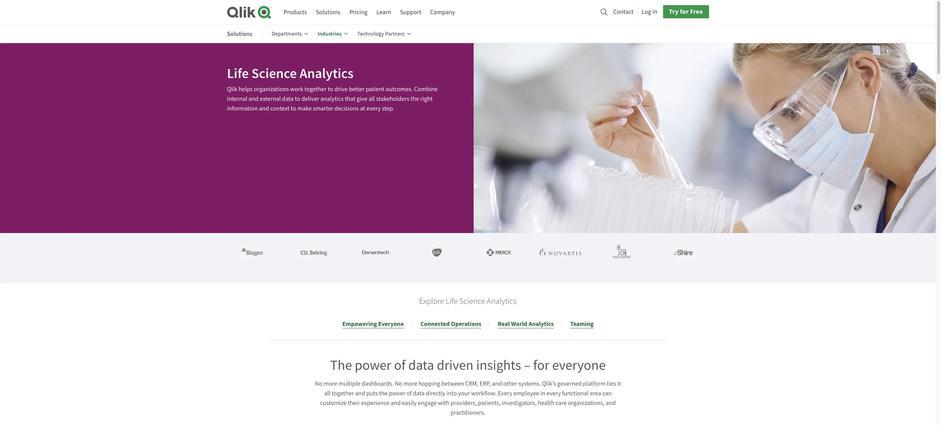 Task type: vqa. For each thing, say whether or not it's contained in the screenshot.
Creation
no



Task type: locate. For each thing, give the bounding box(es) containing it.
log in link
[[642, 6, 658, 18]]

1 horizontal spatial for
[[681, 7, 689, 16]]

1 horizontal spatial life
[[446, 296, 458, 307]]

all up customize
[[325, 390, 331, 398]]

0 vertical spatial together
[[305, 85, 327, 93]]

1 vertical spatial science
[[460, 296, 486, 307]]

science up the organizations
[[252, 64, 297, 83]]

1 no from the left
[[315, 380, 323, 388]]

all
[[369, 95, 375, 103], [325, 390, 331, 398]]

of
[[394, 357, 406, 374], [407, 390, 412, 398]]

–
[[524, 357, 531, 374]]

technology partners link
[[358, 26, 411, 42]]

solutions inside solutions menu bar
[[227, 30, 253, 38]]

0 horizontal spatial solutions
[[227, 30, 253, 38]]

together
[[305, 85, 327, 93], [332, 390, 354, 398]]

life right explore
[[446, 296, 458, 307]]

0 horizontal spatial life
[[227, 64, 249, 83]]

make
[[298, 105, 312, 113]]

world
[[512, 320, 528, 328]]

company
[[431, 8, 456, 16]]

0 horizontal spatial together
[[305, 85, 327, 93]]

try for free
[[670, 7, 704, 16]]

dashboards.
[[362, 380, 394, 388]]

1 vertical spatial solutions
[[227, 30, 253, 38]]

more left hopping
[[404, 380, 418, 388]]

2 no from the left
[[395, 380, 403, 388]]

every down qlik's on the right
[[547, 390, 561, 398]]

pricing link
[[350, 6, 368, 19]]

analytics inside life science analytics qlik helps organizations work together to drive better patient outcomes. combine internal and external data to deliver analytics that give all stakeholders the right information and context to make smarter decisions at every step.
[[300, 64, 354, 83]]

the
[[411, 95, 420, 103], [379, 390, 388, 398]]

the power of data driven insights – for everyone
[[331, 357, 606, 374]]

technology partners
[[358, 30, 405, 37]]

0 vertical spatial for
[[681, 7, 689, 16]]

solutions up industries
[[316, 8, 341, 16]]

go to the home page. image
[[227, 6, 271, 19]]

1 horizontal spatial solutions
[[316, 8, 341, 16]]

analytics up real
[[487, 296, 517, 307]]

between
[[442, 380, 464, 388]]

the inside life science analytics qlik helps organizations work together to drive better patient outcomes. combine internal and external data to deliver analytics that give all stakeholders the right information and context to make smarter decisions at every step.
[[411, 95, 420, 103]]

step.
[[382, 105, 395, 113]]

0 vertical spatial the
[[411, 95, 420, 103]]

no up customize
[[315, 380, 323, 388]]

0 horizontal spatial every
[[367, 105, 381, 113]]

0 vertical spatial solutions
[[316, 8, 341, 16]]

novo nordisk logo image
[[598, 242, 647, 264]]

life inside life science analytics qlik helps organizations work together to drive better patient outcomes. combine internal and external data to deliver analytics that give all stakeholders the right information and context to make smarter decisions at every step.
[[227, 64, 249, 83]]

0 vertical spatial of
[[394, 357, 406, 374]]

1 vertical spatial all
[[325, 390, 331, 398]]

1 horizontal spatial more
[[404, 380, 418, 388]]

0 vertical spatial analytics
[[300, 64, 354, 83]]

the left right
[[411, 95, 420, 103]]

analytics for world
[[529, 320, 554, 328]]

gsk logo image
[[413, 242, 462, 264]]

solutions link
[[316, 6, 341, 19]]

crm,
[[466, 380, 479, 388]]

for inside "qlik main" element
[[681, 7, 689, 16]]

1 horizontal spatial the
[[411, 95, 420, 103]]

menu bar
[[284, 6, 456, 19]]

all right give
[[369, 95, 375, 103]]

1 horizontal spatial all
[[369, 95, 375, 103]]

0 vertical spatial life
[[227, 64, 249, 83]]

empowering
[[343, 320, 377, 328]]

0 horizontal spatial more
[[324, 380, 338, 388]]

analytics up drive
[[300, 64, 354, 83]]

1 horizontal spatial every
[[547, 390, 561, 398]]

health
[[538, 400, 555, 407]]

2 vertical spatial data
[[413, 390, 425, 398]]

context
[[270, 105, 290, 113]]

1 horizontal spatial of
[[407, 390, 412, 398]]

science up operations
[[460, 296, 486, 307]]

power
[[355, 357, 392, 374], [389, 390, 406, 398]]

in
[[653, 8, 658, 16]]

0 horizontal spatial for
[[534, 357, 550, 374]]

genentech  logo image
[[351, 242, 401, 264]]

every right at
[[367, 105, 381, 113]]

analytics
[[300, 64, 354, 83], [487, 296, 517, 307], [529, 320, 554, 328]]

solutions for solutions link on the left of the page
[[316, 8, 341, 16]]

data up engage
[[413, 390, 425, 398]]

and up their
[[355, 390, 365, 398]]

platform
[[584, 380, 606, 388]]

data up hopping
[[409, 357, 434, 374]]

helps
[[239, 85, 253, 93]]

0 horizontal spatial all
[[325, 390, 331, 398]]

try for free link
[[664, 5, 710, 18]]

1 vertical spatial the
[[379, 390, 388, 398]]

ties
[[607, 380, 617, 388]]

data up context
[[282, 95, 294, 103]]

1 horizontal spatial no
[[395, 380, 403, 388]]

0 vertical spatial all
[[369, 95, 375, 103]]

pricing
[[350, 8, 368, 16]]

explore
[[420, 296, 444, 307]]

can
[[603, 390, 612, 398]]

departments
[[272, 30, 302, 37]]

drive
[[335, 85, 348, 93]]

give
[[357, 95, 368, 103]]

with
[[438, 400, 450, 407]]

the inside no more multiple dashboards. no more hopping between crm, erp, and other systems. qlik's governed platform ties it all together and puts the power of data directly into your workflow. every employee in every functional area can customize their experience and easily engage with providers, patients, investigators, health care organizations, and practitioners.
[[379, 390, 388, 398]]

life science analytics qlik helps organizations work together to drive better patient outcomes. combine internal and external data to deliver analytics that give all stakeholders the right information and context to make smarter decisions at every step.
[[227, 64, 438, 113]]

connected
[[421, 320, 450, 328]]

1 horizontal spatial together
[[332, 390, 354, 398]]

more left multiple
[[324, 380, 338, 388]]

1 vertical spatial of
[[407, 390, 412, 398]]

together inside life science analytics qlik helps organizations work together to drive better patient outcomes. combine internal and external data to deliver analytics that give all stakeholders the right information and context to make smarter decisions at every step.
[[305, 85, 327, 93]]

no right dashboards.
[[395, 380, 403, 388]]

log
[[642, 8, 652, 16]]

workflow.
[[472, 390, 497, 398]]

more
[[324, 380, 338, 388], [404, 380, 418, 388]]

0 vertical spatial science
[[252, 64, 297, 83]]

0 vertical spatial power
[[355, 357, 392, 374]]

to left make
[[291, 105, 296, 113]]

to up analytics
[[328, 85, 334, 93]]

power up dashboards.
[[355, 357, 392, 374]]

all inside life science analytics qlik helps organizations work together to drive better patient outcomes. combine internal and external data to deliver analytics that give all stakeholders the right information and context to make smarter decisions at every step.
[[369, 95, 375, 103]]

real world analytics
[[498, 320, 554, 328]]

0 horizontal spatial no
[[315, 380, 323, 388]]

1 horizontal spatial analytics
[[487, 296, 517, 307]]

1 vertical spatial every
[[547, 390, 561, 398]]

experience
[[362, 400, 390, 407]]

solutions down the go to the home page. image
[[227, 30, 253, 38]]

organizations,
[[569, 400, 605, 407]]

and down external
[[259, 105, 269, 113]]

their
[[348, 400, 360, 407]]

and down can
[[606, 400, 616, 407]]

qlik main element
[[284, 5, 710, 19]]

together down multiple
[[332, 390, 354, 398]]

1 vertical spatial together
[[332, 390, 354, 398]]

practitioners.
[[451, 409, 486, 417]]

products link
[[284, 6, 307, 19]]

the down dashboards.
[[379, 390, 388, 398]]

for right the try
[[681, 7, 689, 16]]

no
[[315, 380, 323, 388], [395, 380, 403, 388]]

every
[[367, 105, 381, 113], [547, 390, 561, 398]]

1 horizontal spatial science
[[460, 296, 486, 307]]

life
[[227, 64, 249, 83], [446, 296, 458, 307]]

puts
[[367, 390, 378, 398]]

contact
[[614, 8, 634, 16]]

0 horizontal spatial science
[[252, 64, 297, 83]]

systems.
[[519, 380, 541, 388]]

science inside life science analytics qlik helps organizations work together to drive better patient outcomes. combine internal and external data to deliver analytics that give all stakeholders the right information and context to make smarter decisions at every step.
[[252, 64, 297, 83]]

0 horizontal spatial the
[[379, 390, 388, 398]]

2 horizontal spatial analytics
[[529, 320, 554, 328]]

analytics right world
[[529, 320, 554, 328]]

engage
[[418, 400, 437, 407]]

data
[[282, 95, 294, 103], [409, 357, 434, 374], [413, 390, 425, 398]]

for right – at the bottom right of the page
[[534, 357, 550, 374]]

multiple
[[339, 380, 361, 388]]

solutions inside menu bar
[[316, 8, 341, 16]]

menu bar containing products
[[284, 6, 456, 19]]

to down "work"
[[295, 95, 300, 103]]

area
[[590, 390, 602, 398]]

life up the qlik
[[227, 64, 249, 83]]

everyone
[[553, 357, 606, 374]]

power up easily
[[389, 390, 406, 398]]

2 more from the left
[[404, 380, 418, 388]]

stakeholders
[[376, 95, 410, 103]]

0 vertical spatial data
[[282, 95, 294, 103]]

directly
[[426, 390, 446, 398]]

2 vertical spatial analytics
[[529, 320, 554, 328]]

0 vertical spatial every
[[367, 105, 381, 113]]

better
[[349, 85, 365, 93]]

analytics for science
[[300, 64, 354, 83]]

together up deliver at the top left of page
[[305, 85, 327, 93]]

0 horizontal spatial analytics
[[300, 64, 354, 83]]

1 vertical spatial power
[[389, 390, 406, 398]]

2 vertical spatial to
[[291, 105, 296, 113]]



Task type: describe. For each thing, give the bounding box(es) containing it.
biogen logo image
[[228, 242, 277, 264]]

1 vertical spatial data
[[409, 357, 434, 374]]

contact link
[[614, 6, 634, 18]]

departments link
[[272, 26, 308, 42]]

connected operations
[[421, 320, 482, 328]]

insights
[[477, 357, 522, 374]]

internal
[[227, 95, 248, 103]]

functional
[[563, 390, 589, 398]]

customize
[[320, 400, 347, 407]]

solutions for solutions menu bar
[[227, 30, 253, 38]]

together inside no more multiple dashboards. no more hopping between crm, erp, and other systems. qlik's governed platform ties it all together and puts the power of data directly into your workflow. every employee in every functional area can customize their experience and easily engage with providers, patients, investigators, health care organizations, and practitioners.
[[332, 390, 354, 398]]

0 vertical spatial to
[[328, 85, 334, 93]]

teaming link
[[571, 320, 594, 329]]

no more multiple dashboards. no more hopping between crm, erp, and other systems. qlik's governed platform ties it all together and puts the power of data directly into your workflow. every employee in every functional area can customize their experience and easily engage with providers, patients, investigators, health care organizations, and practitioners.
[[315, 380, 622, 417]]

other
[[504, 380, 518, 388]]

data inside no more multiple dashboards. no more hopping between crm, erp, and other systems. qlik's governed platform ties it all together and puts the power of data directly into your workflow. every employee in every functional area can customize their experience and easily engage with providers, patients, investigators, health care organizations, and practitioners.
[[413, 390, 425, 398]]

information
[[227, 105, 258, 113]]

empowering everyone
[[343, 320, 404, 328]]

1 vertical spatial for
[[534, 357, 550, 374]]

and right erp,
[[492, 380, 502, 388]]

products
[[284, 8, 307, 16]]

smarter
[[313, 105, 333, 113]]

empowering everyone link
[[343, 320, 404, 329]]

qlik
[[227, 85, 238, 93]]

governed
[[558, 380, 582, 388]]

real world analytics link
[[498, 320, 554, 329]]

at
[[360, 105, 366, 113]]

patients,
[[478, 400, 501, 407]]

1 vertical spatial analytics
[[487, 296, 517, 307]]

that
[[345, 95, 356, 103]]

technology
[[358, 30, 384, 37]]

investigators,
[[502, 400, 537, 407]]

outcomes.
[[386, 85, 413, 93]]

support
[[400, 8, 422, 16]]

learn link
[[377, 6, 391, 19]]

organizations
[[254, 85, 289, 93]]

free
[[691, 7, 704, 16]]

learn
[[377, 8, 391, 16]]

teaming
[[571, 320, 594, 328]]

csl behring logo image
[[289, 242, 339, 264]]

hopping
[[419, 380, 441, 388]]

try
[[670, 7, 679, 16]]

connected operations link
[[421, 320, 482, 329]]

shire logo image
[[659, 242, 709, 264]]

1 vertical spatial to
[[295, 95, 300, 103]]

menu bar inside "qlik main" element
[[284, 6, 456, 19]]

and down helps
[[249, 95, 259, 103]]

every
[[498, 390, 513, 398]]

every inside life science analytics qlik helps organizations work together to drive better patient outcomes. combine internal and external data to deliver analytics that give all stakeholders the right information and context to make smarter decisions at every step.
[[367, 105, 381, 113]]

combine
[[414, 85, 438, 93]]

the
[[331, 357, 352, 374]]

power inside no more multiple dashboards. no more hopping between crm, erp, and other systems. qlik's governed platform ties it all together and puts the power of data directly into your workflow. every employee in every functional area can customize their experience and easily engage with providers, patients, investigators, health care organizations, and practitioners.
[[389, 390, 406, 398]]

real
[[498, 320, 510, 328]]

work
[[290, 85, 304, 93]]

1 more from the left
[[324, 380, 338, 388]]

merck  logo image
[[474, 242, 524, 264]]

qlik's
[[543, 380, 557, 388]]

it
[[618, 380, 622, 388]]

industries
[[318, 30, 342, 37]]

of inside no more multiple dashboards. no more hopping between crm, erp, and other systems. qlik's governed platform ties it all together and puts the power of data directly into your workflow. every employee in every functional area can customize their experience and easily engage with providers, patients, investigators, health care organizations, and practitioners.
[[407, 390, 412, 398]]

in
[[541, 390, 546, 398]]

company link
[[431, 6, 456, 19]]

and left easily
[[391, 400, 401, 407]]

all inside no more multiple dashboards. no more hopping between crm, erp, and other systems. qlik's governed platform ties it all together and puts the power of data directly into your workflow. every employee in every functional area can customize their experience and easily engage with providers, patients, investigators, health care organizations, and practitioners.
[[325, 390, 331, 398]]

care
[[556, 400, 567, 407]]

everyone
[[379, 320, 404, 328]]

novartis logo image
[[536, 242, 586, 264]]

easily
[[402, 400, 417, 407]]

solutions menu bar
[[227, 26, 421, 42]]

data inside life science analytics qlik helps organizations work together to drive better patient outcomes. combine internal and external data to deliver analytics that give all stakeholders the right information and context to make smarter decisions at every step.
[[282, 95, 294, 103]]

right
[[421, 95, 433, 103]]

external
[[260, 95, 281, 103]]

your
[[459, 390, 470, 398]]

explore life science analytics
[[420, 296, 517, 307]]

every inside no more multiple dashboards. no more hopping between crm, erp, and other systems. qlik's governed platform ties it all together and puts the power of data directly into your workflow. every employee in every functional area can customize their experience and easily engage with providers, patients, investigators, health care organizations, and practitioners.
[[547, 390, 561, 398]]

employee
[[514, 390, 540, 398]]

deliver
[[302, 95, 319, 103]]

support link
[[400, 6, 422, 19]]

erp,
[[480, 380, 491, 388]]

driven
[[437, 357, 474, 374]]

log in
[[642, 8, 658, 16]]

operations
[[451, 320, 482, 328]]

decisions
[[335, 105, 359, 113]]

1 vertical spatial life
[[446, 296, 458, 307]]

industries link
[[318, 26, 348, 42]]

into
[[447, 390, 457, 398]]

patient
[[366, 85, 385, 93]]

partners
[[386, 30, 405, 37]]

0 horizontal spatial of
[[394, 357, 406, 374]]



